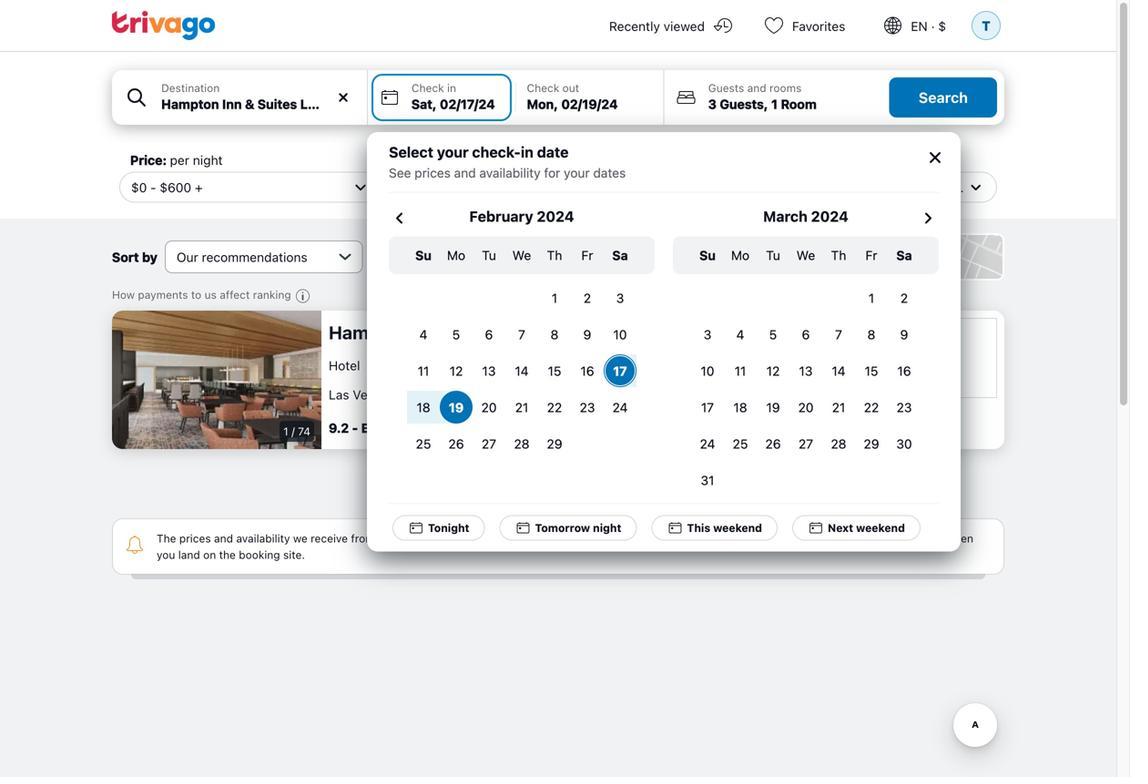 Task type: locate. For each thing, give the bounding box(es) containing it.
1 23 button from the left
[[571, 391, 604, 424]]

you left saw
[[847, 532, 866, 545]]

20 button right (1460
[[473, 391, 506, 424]]

29 button down the las vegas, 1.7 miles to city center button
[[539, 427, 571, 460]]

0 vertical spatial 17
[[614, 363, 628, 378]]

29
[[547, 436, 563, 451], [864, 436, 880, 451]]

24
[[613, 400, 628, 415], [700, 436, 716, 451]]

23 down hampton inn & suites las vegas convention center, nv button
[[580, 400, 596, 415]]

mo
[[447, 248, 466, 263], [732, 248, 750, 263]]

same
[[789, 532, 817, 545]]

1 28 from the left
[[514, 436, 530, 451]]

18 up 9.2 - excellent (1460 reviews)
[[417, 400, 431, 415]]

0 vertical spatial convention
[[1058, 180, 1125, 195]]

22 button right center
[[539, 391, 571, 424]]

20 button down nv
[[790, 391, 823, 424]]

2 13 button from the left
[[790, 355, 823, 387]]

1 horizontal spatial prices
[[415, 165, 451, 180]]

1 7 from the left
[[519, 327, 526, 342]]

2 28 from the left
[[832, 436, 847, 451]]

20 button for march
[[790, 391, 823, 424]]

1 vertical spatial suites
[[460, 322, 514, 343]]

17 button for february 2024
[[604, 355, 637, 387]]

1 25 button from the left
[[407, 427, 440, 460]]

convention
[[1058, 180, 1125, 195], [609, 322, 707, 343]]

1 horizontal spatial weekend
[[857, 522, 906, 535]]

$600
[[160, 180, 192, 195]]

22
[[547, 400, 563, 415], [865, 400, 880, 415]]

12 up 'las vegas, 1.7 miles to city center' at left
[[450, 363, 463, 378]]

1 7 button from the left
[[506, 318, 539, 351]]

0 vertical spatial inn
[[921, 180, 939, 195]]

6 button
[[473, 318, 506, 351], [790, 318, 823, 351]]

1 26 from the left
[[449, 436, 464, 451]]

your left check-
[[437, 144, 469, 161]]

prices up the land on the bottom of page
[[179, 532, 211, 545]]

out
[[563, 82, 580, 94]]

4 up 'las vegas, 1.7 miles to city center' at left
[[420, 327, 428, 342]]

0 horizontal spatial the
[[219, 549, 236, 561]]

2 8 from the left
[[868, 327, 876, 342]]

16 button
[[571, 355, 604, 387], [889, 355, 921, 387]]

2 22 from the left
[[865, 400, 880, 415]]

13 button down nv
[[790, 355, 823, 387]]

1 8 from the left
[[551, 327, 559, 342]]

10 button
[[604, 318, 637, 351], [692, 355, 725, 387]]

20 up reviews)
[[482, 400, 497, 415]]

1 vertical spatial las
[[518, 322, 548, 343]]

2 23 button from the left
[[889, 391, 921, 424]]

13 button up reviews)
[[473, 355, 506, 387]]

you
[[612, 532, 631, 545], [847, 532, 866, 545], [157, 549, 175, 561]]

28 down center
[[514, 436, 530, 451]]

2 8 button from the left
[[856, 318, 889, 351]]

2 button
[[571, 282, 604, 314], [889, 282, 921, 314]]

15 button up 30 button
[[856, 355, 889, 387]]

29 for february 2024
[[547, 436, 563, 451]]

0 vertical spatial 10 button
[[604, 318, 637, 351]]

1 button down 'map' button
[[856, 282, 889, 314]]

1 horizontal spatial 21 button
[[823, 391, 856, 424]]

- for $0
[[150, 180, 156, 195]]

0 horizontal spatial vegas
[[552, 322, 605, 343]]

night
[[193, 153, 223, 168], [593, 522, 622, 535]]

1 26 button from the left
[[440, 427, 473, 460]]

5
[[453, 327, 460, 342], [770, 327, 778, 342]]

3 button for march 2024
[[692, 318, 725, 351]]

13 down nv
[[800, 363, 813, 378]]

1 6 button from the left
[[473, 318, 506, 351]]

6 button right center,
[[790, 318, 823, 351]]

2 4 from the left
[[737, 327, 745, 342]]

23 button up 30
[[889, 391, 921, 424]]

11 button down center,
[[725, 355, 757, 387]]

1 horizontal spatial 15 button
[[856, 355, 889, 387]]

1 horizontal spatial 14
[[832, 363, 846, 378]]

rooms
[[770, 82, 802, 94]]

2 5 button from the left
[[757, 318, 790, 351]]

1 horizontal spatial inn
[[921, 180, 939, 195]]

0 horizontal spatial 6 button
[[473, 318, 506, 351]]

2 19 button from the left
[[757, 391, 790, 424]]

0 horizontal spatial mo
[[447, 248, 466, 263]]

7 button
[[506, 318, 539, 351], [823, 318, 856, 351]]

0 horizontal spatial 19
[[449, 400, 464, 415]]

hampton for hampton inn & suites las vegas convention center, nv
[[329, 322, 408, 343]]

search
[[919, 89, 969, 106]]

select down filters
[[402, 180, 439, 195]]

in up 02/17/24
[[447, 82, 457, 94]]

1 6 from the left
[[485, 327, 493, 342]]

23 button
[[571, 391, 604, 424], [889, 391, 921, 424]]

19 button for february
[[440, 391, 473, 424]]

1 8 button from the left
[[539, 318, 571, 351]]

22 button for march 2024
[[856, 391, 889, 424]]

21 button
[[506, 391, 539, 424], [823, 391, 856, 424]]

check for mon,
[[527, 82, 560, 94]]

1 29 button from the left
[[539, 427, 571, 460]]

hampton for hampton inn & suites las vegas convention c
[[863, 180, 917, 195]]

0 horizontal spatial 4 button
[[407, 318, 440, 351]]

2 6 button from the left
[[790, 318, 823, 351]]

1 29 from the left
[[547, 436, 563, 451]]

23 up 30
[[897, 400, 913, 415]]

clear image
[[335, 89, 352, 106]]

1 horizontal spatial 17 button
[[692, 391, 725, 424]]

2 for february 2024
[[584, 290, 592, 306]]

per
[[170, 153, 190, 168]]

1 5 from the left
[[453, 327, 460, 342]]

0 horizontal spatial 14 button
[[506, 355, 539, 387]]

1 vertical spatial to
[[450, 387, 461, 402]]

1 28 button from the left
[[506, 427, 539, 460]]

17 for march 2024
[[702, 400, 715, 415]]

2 button up hampton inn & suites las vegas convention center, nv
[[571, 282, 604, 314]]

13 for march
[[800, 363, 813, 378]]

availability inside "select your check-in date see prices and availability for your dates"
[[480, 165, 541, 180]]

7 for february
[[519, 327, 526, 342]]

0 horizontal spatial 1 button
[[539, 282, 571, 314]]

and right the
[[214, 532, 233, 545]]

availability inside the prices and availability we receive from booking sites change constantly. this means you may not always find the exact same offer you saw on trivago when you land on the booking site.
[[236, 532, 290, 545]]

sort by
[[112, 249, 158, 265]]

0 horizontal spatial 4
[[420, 327, 428, 342]]

select down guests,
[[710, 180, 747, 195]]

1 horizontal spatial 19 button
[[757, 391, 790, 424]]

1 15 from the left
[[548, 363, 562, 378]]

2 14 from the left
[[832, 363, 846, 378]]

convention for c
[[1058, 180, 1125, 195]]

1 9 button from the left
[[571, 318, 604, 351]]

search button
[[890, 77, 998, 118]]

1 21 button from the left
[[506, 391, 539, 424]]

1 22 button from the left
[[539, 391, 571, 424]]

19 left city
[[449, 400, 464, 415]]

1 16 button from the left
[[571, 355, 604, 387]]

2 21 from the left
[[833, 400, 846, 415]]

2 25 from the left
[[733, 436, 749, 451]]

16 up 30
[[898, 363, 912, 378]]

0 horizontal spatial 25
[[416, 436, 431, 451]]

17 button down hampton inn & suites las vegas convention center, nv button
[[604, 355, 637, 387]]

+
[[195, 180, 203, 195]]

24 for february 2024
[[613, 400, 628, 415]]

2 25 button from the left
[[725, 427, 757, 460]]

1 horizontal spatial 6 button
[[790, 318, 823, 351]]

25 button up 31 button
[[725, 427, 757, 460]]

31 button
[[692, 464, 725, 497]]

2 29 button from the left
[[856, 427, 889, 460]]

1 27 from the left
[[482, 436, 497, 451]]

2 21 button from the left
[[823, 391, 856, 424]]

1 18 from the left
[[417, 400, 431, 415]]

0 horizontal spatial 11 button
[[407, 355, 440, 387]]

20 for february
[[482, 400, 497, 415]]

23 button for february 2024
[[571, 391, 604, 424]]

1 horizontal spatial we
[[797, 248, 816, 263]]

check for sat,
[[412, 82, 444, 94]]

hampton up map
[[863, 180, 917, 195]]

0 horizontal spatial inn
[[412, 322, 439, 343]]

1 4 button from the left
[[407, 318, 440, 351]]

0 horizontal spatial 20
[[482, 400, 497, 415]]

0 vertical spatial suites
[[955, 180, 991, 195]]

fr up hampton inn & suites las vegas convention center, nv
[[582, 248, 594, 263]]

0 horizontal spatial and
[[214, 532, 233, 545]]

1 horizontal spatial 28 button
[[823, 427, 856, 460]]

1 vertical spatial in
[[521, 144, 534, 161]]

13 button for march
[[790, 355, 823, 387]]

in
[[447, 82, 457, 94], [521, 144, 534, 161]]

25 button for february 2024
[[407, 427, 440, 460]]

0 horizontal spatial 12 button
[[440, 355, 473, 387]]

19 for march 2024
[[767, 400, 781, 415]]

3
[[709, 97, 717, 112], [617, 290, 625, 306], [704, 327, 712, 342]]

inn for hampton inn & suites las vegas convention c
[[921, 180, 939, 195]]

1 weekend from the left
[[714, 522, 763, 535]]

30 button
[[889, 427, 921, 460]]

26
[[449, 436, 464, 451], [766, 436, 782, 451]]

14 for march
[[832, 363, 846, 378]]

1 12 button from the left
[[440, 355, 473, 387]]

hampton inside hampton inn & suites las vegas convention center, nv button
[[329, 322, 408, 343]]

0 horizontal spatial to
[[191, 288, 202, 301]]

we for february
[[513, 248, 532, 263]]

1 12 from the left
[[450, 363, 463, 378]]

10
[[614, 327, 627, 342], [701, 363, 715, 378]]

1 18 button from the left
[[407, 391, 440, 424]]

18 down center,
[[734, 400, 748, 415]]

23 button for march 2024
[[889, 391, 921, 424]]

2 check from the left
[[527, 82, 560, 94]]

this left find
[[688, 522, 711, 535]]

check up mon,
[[527, 82, 560, 94]]

17 for february 2024
[[614, 363, 628, 378]]

19 for february 2024
[[449, 400, 464, 415]]

1 check from the left
[[412, 82, 444, 94]]

fr
[[582, 248, 594, 263], [866, 248, 878, 263]]

28 button left 30
[[823, 427, 856, 460]]

1 horizontal spatial fr
[[866, 248, 878, 263]]

2024 for february 2024
[[537, 208, 575, 225]]

2 20 from the left
[[799, 400, 814, 415]]

14 button for february
[[506, 355, 539, 387]]

6 button for march
[[790, 318, 823, 351]]

2 button down map
[[889, 282, 921, 314]]

1 vertical spatial 24 button
[[692, 427, 725, 460]]

and up guests,
[[748, 82, 767, 94]]

2024 right march
[[812, 208, 849, 225]]

8 down 'map' button
[[868, 327, 876, 342]]

23 for march 2024
[[897, 400, 913, 415]]

5 for march
[[770, 327, 778, 342]]

0 vertical spatial 3
[[709, 97, 717, 112]]

your right for
[[564, 165, 590, 180]]

10 for february 2024
[[614, 327, 627, 342]]

0 horizontal spatial 23 button
[[571, 391, 604, 424]]

miles
[[415, 387, 446, 402]]

19
[[449, 400, 464, 415], [767, 400, 781, 415]]

1 horizontal spatial 13
[[800, 363, 813, 378]]

hampton inn & suites las vegas convention c button
[[852, 150, 1131, 203]]

guests,
[[720, 97, 769, 112]]

excellent
[[362, 420, 419, 435]]

1 button
[[539, 282, 571, 314], [856, 282, 889, 314]]

convention left center,
[[609, 322, 707, 343]]

1 2 from the left
[[584, 290, 592, 306]]

13 button
[[473, 355, 506, 387], [790, 355, 823, 387]]

9.2 - excellent (1460 reviews)
[[329, 420, 509, 435]]

the prices and availability we receive from booking sites change constantly. this means you may not always find the exact same offer you saw on trivago when you land on the booking site.
[[157, 532, 974, 561]]

1 horizontal spatial &
[[942, 180, 951, 195]]

1 horizontal spatial 3 button
[[692, 318, 725, 351]]

2 27 button from the left
[[790, 427, 823, 460]]

the right find
[[738, 532, 755, 545]]

1 9 from the left
[[584, 327, 592, 342]]

24 button for february 2024
[[604, 391, 637, 424]]

2 12 from the left
[[767, 363, 780, 378]]

las for c
[[994, 180, 1015, 195]]

28 button down center
[[506, 427, 539, 460]]

2 11 button from the left
[[725, 355, 757, 387]]

1 vertical spatial 10 button
[[692, 355, 725, 387]]

15 for february 2024
[[548, 363, 562, 378]]

2 11 from the left
[[735, 363, 747, 378]]

in inside check in sat, 02/17/24
[[447, 82, 457, 94]]

inn
[[921, 180, 939, 195], [412, 322, 439, 343]]

24 button for march 2024
[[692, 427, 725, 460]]

16 for march 2024
[[898, 363, 912, 378]]

2 button for march 2024
[[889, 282, 921, 314]]

in left date
[[521, 144, 534, 161]]

1 horizontal spatial 11 button
[[725, 355, 757, 387]]

21
[[516, 400, 529, 415], [833, 400, 846, 415]]

& up 'miles'
[[443, 322, 456, 343]]

you left may
[[612, 532, 631, 545]]

2 2024 from the left
[[812, 208, 849, 225]]

8 for march 2024
[[868, 327, 876, 342]]

next
[[828, 522, 854, 535]]

2 th from the left
[[832, 248, 847, 263]]

0 horizontal spatial su
[[416, 248, 432, 263]]

2024 for march 2024
[[812, 208, 849, 225]]

13 up city
[[483, 363, 496, 378]]

1 27 button from the left
[[473, 427, 506, 460]]

2 29 from the left
[[864, 436, 880, 451]]

th
[[547, 248, 563, 263], [832, 248, 847, 263]]

tu down march
[[767, 248, 781, 263]]

exact
[[758, 532, 786, 545]]

2 14 button from the left
[[823, 355, 856, 387]]

7 button up center
[[506, 318, 539, 351]]

1 25 from the left
[[416, 436, 431, 451]]

2 13 from the left
[[800, 363, 813, 378]]

en · $
[[912, 19, 947, 34]]

1 horizontal spatial 10 button
[[692, 355, 725, 387]]

3 for february 2024
[[617, 290, 625, 306]]

1 th from the left
[[547, 248, 563, 263]]

1 22 from the left
[[547, 400, 563, 415]]

1 14 button from the left
[[506, 355, 539, 387]]

8 button down 'map' button
[[856, 318, 889, 351]]

3 down guests
[[709, 97, 717, 112]]

7 button for march
[[823, 318, 856, 351]]

4 left nv
[[737, 327, 745, 342]]

0 horizontal spatial on
[[203, 549, 216, 561]]

th down march 2024
[[832, 248, 847, 263]]

0 horizontal spatial we
[[513, 248, 532, 263]]

0 horizontal spatial 27 button
[[473, 427, 506, 460]]

the right the land on the bottom of page
[[219, 549, 236, 561]]

12 button right 1.7
[[440, 355, 473, 387]]

2 20 button from the left
[[790, 391, 823, 424]]

booking right from
[[378, 532, 420, 545]]

28 for february
[[514, 436, 530, 451]]

1 horizontal spatial 2024
[[812, 208, 849, 225]]

1 19 from the left
[[449, 400, 464, 415]]

9 for march 2024
[[901, 327, 909, 342]]

3 button left nv
[[692, 318, 725, 351]]

2 vertical spatial and
[[214, 532, 233, 545]]

20 button
[[473, 391, 506, 424], [790, 391, 823, 424]]

1 tu from the left
[[482, 248, 497, 263]]

0 horizontal spatial check
[[412, 82, 444, 94]]

0 vertical spatial in
[[447, 82, 457, 94]]

1 horizontal spatial convention
[[1058, 180, 1125, 195]]

favorites link
[[749, 0, 868, 51]]

0 vertical spatial hampton
[[863, 180, 917, 195]]

1 11 button from the left
[[407, 355, 440, 387]]

2 19 from the left
[[767, 400, 781, 415]]

- right $0
[[150, 180, 156, 195]]

1 vertical spatial 24
[[700, 436, 716, 451]]

23 button down hampton inn & suites las vegas convention center, nv button
[[571, 391, 604, 424]]

11 button right vegas,
[[407, 355, 440, 387]]

th for february 2024
[[547, 248, 563, 263]]

1 horizontal spatial 5
[[770, 327, 778, 342]]

2 16 from the left
[[898, 363, 912, 378]]

receive
[[311, 532, 348, 545]]

1 13 from the left
[[483, 363, 496, 378]]

inn for hampton inn & suites las vegas convention center, nv
[[412, 322, 439, 343]]

1 horizontal spatial in
[[521, 144, 534, 161]]

2024 down the "all"
[[537, 208, 575, 225]]

1 we from the left
[[513, 248, 532, 263]]

8 up the las vegas, 1.7 miles to city center button
[[551, 327, 559, 342]]

0 horizontal spatial your
[[437, 144, 469, 161]]

1 20 from the left
[[482, 400, 497, 415]]

2 weekend from the left
[[857, 522, 906, 535]]

7 up center
[[519, 327, 526, 342]]

16 down hampton inn & suites las vegas convention center, nv button
[[581, 363, 595, 378]]

2 9 button from the left
[[889, 318, 921, 351]]

1 horizontal spatial 16 button
[[889, 355, 921, 387]]

4 button up 'las vegas, 1.7 miles to city center' at left
[[407, 318, 440, 351]]

28 for march
[[832, 436, 847, 451]]

2 1 button from the left
[[856, 282, 889, 314]]

17 button for march 2024
[[692, 391, 725, 424]]

27
[[482, 436, 497, 451], [799, 436, 814, 451]]

your
[[437, 144, 469, 161], [564, 165, 590, 180]]

15 button for february 2024
[[539, 355, 571, 387]]

saw
[[869, 532, 889, 545]]

convention left c
[[1058, 180, 1125, 195]]

availability down check-
[[480, 165, 541, 180]]

0 horizontal spatial 7
[[519, 327, 526, 342]]

25 for march 2024
[[733, 436, 749, 451]]

2 26 button from the left
[[757, 427, 790, 460]]

15 for march 2024
[[865, 363, 879, 378]]

4 button left nv
[[725, 318, 757, 351]]

weekend right next
[[857, 522, 906, 535]]

0 horizontal spatial 2 button
[[571, 282, 604, 314]]

12
[[450, 363, 463, 378], [767, 363, 780, 378]]

0 horizontal spatial 2
[[584, 290, 592, 306]]

this inside the prices and availability we receive from booking sites change constantly. this means you may not always find the exact same offer you saw on trivago when you land on the booking site.
[[550, 532, 572, 545]]

1 horizontal spatial 18
[[734, 400, 748, 415]]

2 26 from the left
[[766, 436, 782, 451]]

weekend
[[714, 522, 763, 535], [857, 522, 906, 535]]

12 down nv
[[767, 363, 780, 378]]

we
[[513, 248, 532, 263], [797, 248, 816, 263]]

hampton up hotel button
[[329, 322, 408, 343]]

2 9 from the left
[[901, 327, 909, 342]]

0 vertical spatial the
[[738, 532, 755, 545]]

29 down the las vegas, 1.7 miles to city center button
[[547, 436, 563, 451]]

1 4 from the left
[[420, 327, 428, 342]]

from
[[351, 532, 375, 545]]

may
[[634, 532, 655, 545]]

next weekend
[[828, 522, 906, 535]]

25 down 9.2 - excellent (1460 reviews)
[[416, 436, 431, 451]]

we down march 2024
[[797, 248, 816, 263]]

0 horizontal spatial hampton
[[329, 322, 408, 343]]

1 vertical spatial inn
[[412, 322, 439, 343]]

1 mo from the left
[[447, 248, 466, 263]]

tu down the february
[[482, 248, 497, 263]]

0 horizontal spatial 7 button
[[506, 318, 539, 351]]

2 tu from the left
[[767, 248, 781, 263]]

0 horizontal spatial -
[[150, 180, 156, 195]]

8 button up the las vegas, 1.7 miles to city center button
[[539, 318, 571, 351]]

fr left map
[[866, 248, 878, 263]]

1 13 button from the left
[[473, 355, 506, 387]]

7 button right nv
[[823, 318, 856, 351]]

price: per night
[[130, 153, 223, 168]]

0 horizontal spatial 15
[[548, 363, 562, 378]]

1 horizontal spatial 9
[[901, 327, 909, 342]]

0 horizontal spatial 15 button
[[539, 355, 571, 387]]

2 28 button from the left
[[823, 427, 856, 460]]

night right per
[[193, 153, 223, 168]]

1 vertical spatial 3 button
[[692, 318, 725, 351]]

1 horizontal spatial 19
[[767, 400, 781, 415]]

22 button up 30 button
[[856, 391, 889, 424]]

2 16 button from the left
[[889, 355, 921, 387]]

28
[[514, 436, 530, 451], [832, 436, 847, 451]]

su for march
[[700, 248, 716, 263]]

suites
[[955, 180, 991, 195], [460, 322, 514, 343]]

3 for march 2024
[[704, 327, 712, 342]]

0 vertical spatial -
[[150, 180, 156, 195]]

previous image
[[389, 207, 411, 229]]

1 horizontal spatial 16
[[898, 363, 912, 378]]

17
[[614, 363, 628, 378], [702, 400, 715, 415]]

2 22 button from the left
[[856, 391, 889, 424]]

23
[[580, 400, 596, 415], [897, 400, 913, 415]]

2 su from the left
[[700, 248, 716, 263]]

1 horizontal spatial 4 button
[[725, 318, 757, 351]]

check inside check out mon, 02/19/24
[[527, 82, 560, 94]]

0 horizontal spatial 13
[[483, 363, 496, 378]]

2 sa from the left
[[897, 248, 913, 263]]

1 horizontal spatial the
[[738, 532, 755, 545]]

0 horizontal spatial 29
[[547, 436, 563, 451]]

availability
[[480, 165, 541, 180], [236, 532, 290, 545]]

booking left site.
[[239, 549, 280, 561]]

1 horizontal spatial 5 button
[[757, 318, 790, 351]]

1 20 button from the left
[[473, 391, 506, 424]]

10 button for february 2024
[[604, 318, 637, 351]]

0 horizontal spatial 28 button
[[506, 427, 539, 460]]

9.2
[[329, 420, 349, 435]]

1 2 button from the left
[[571, 282, 604, 314]]

2 7 from the left
[[836, 327, 843, 342]]

you down the
[[157, 549, 175, 561]]

2 fr from the left
[[866, 248, 878, 263]]

0 vertical spatial your
[[437, 144, 469, 161]]

17 down hampton inn & suites las vegas convention center, nv button
[[614, 363, 628, 378]]

(1460
[[422, 420, 457, 435]]

select
[[389, 144, 434, 161], [402, 180, 439, 195], [710, 180, 747, 195]]

check inside check in sat, 02/17/24
[[412, 82, 444, 94]]

booking
[[378, 532, 420, 545], [239, 549, 280, 561]]

0 horizontal spatial 10 button
[[604, 318, 637, 351]]

ranking
[[253, 288, 291, 301]]

1 vertical spatial -
[[352, 420, 358, 435]]

9 button for february 2024
[[571, 318, 604, 351]]

find
[[715, 532, 735, 545]]

21 button for february
[[506, 391, 539, 424]]

22 for february 2024
[[547, 400, 563, 415]]

prices right see
[[415, 165, 451, 180]]

1 horizontal spatial availability
[[480, 165, 541, 180]]

1 vertical spatial on
[[203, 549, 216, 561]]

vegas,
[[353, 387, 393, 402]]

sa for february 2024
[[613, 248, 629, 263]]

28 button for february
[[506, 427, 539, 460]]

and inside the guests and rooms 3 guests, 1 room
[[748, 82, 767, 94]]

18
[[417, 400, 431, 415], [734, 400, 748, 415]]

1 button for march 2024
[[856, 282, 889, 314]]

8
[[551, 327, 559, 342], [868, 327, 876, 342]]

1 horizontal spatial sa
[[897, 248, 913, 263]]

hampton inside hampton inn & suites las vegas convention c button
[[863, 180, 917, 195]]

16
[[581, 363, 595, 378], [898, 363, 912, 378]]

18 button for march 2024
[[725, 391, 757, 424]]

2 horizontal spatial las
[[994, 180, 1015, 195]]

1 11 from the left
[[418, 363, 430, 378]]

25
[[416, 436, 431, 451], [733, 436, 749, 451]]

2 2 button from the left
[[889, 282, 921, 314]]

25 up this weekend on the bottom right of the page
[[733, 436, 749, 451]]

19 down nv
[[767, 400, 781, 415]]

2 down map
[[901, 290, 909, 306]]

this
[[688, 522, 711, 535], [550, 532, 572, 545]]

1 14 from the left
[[515, 363, 529, 378]]

2 23 from the left
[[897, 400, 913, 415]]

tu for march
[[767, 248, 781, 263]]

17 up 31
[[702, 400, 715, 415]]

4 button for march 2024
[[725, 318, 757, 351]]

15 button down hampton inn & suites las vegas convention center, nv button
[[539, 355, 571, 387]]

1 1 button from the left
[[539, 282, 571, 314]]

1 horizontal spatial 8
[[868, 327, 876, 342]]

0 horizontal spatial convention
[[609, 322, 707, 343]]

tomorrow
[[535, 522, 591, 535]]

1 button up hampton inn & suites las vegas convention center, nv
[[539, 282, 571, 314]]

1 fr from the left
[[582, 248, 594, 263]]

0 horizontal spatial 25 button
[[407, 427, 440, 460]]

22 for march 2024
[[865, 400, 880, 415]]

2 18 button from the left
[[725, 391, 757, 424]]

16 button up 30
[[889, 355, 921, 387]]

2 button for february 2024
[[571, 282, 604, 314]]

1 15 button from the left
[[539, 355, 571, 387]]

19 button for march
[[757, 391, 790, 424]]

tu
[[482, 248, 497, 263], [767, 248, 781, 263]]

29 button
[[539, 427, 571, 460], [856, 427, 889, 460]]

1 5 button from the left
[[440, 318, 473, 351]]

0 horizontal spatial suites
[[460, 322, 514, 343]]

next image
[[918, 207, 940, 229]]

1 horizontal spatial 17
[[702, 400, 715, 415]]

19 button
[[440, 391, 473, 424], [757, 391, 790, 424]]

land
[[178, 549, 200, 561]]

to left 'us'
[[191, 288, 202, 301]]

prices inside "select your check-in date see prices and availability for your dates"
[[415, 165, 451, 180]]

18 for february 2024
[[417, 400, 431, 415]]

3 left nv
[[704, 327, 712, 342]]

check up the sat,
[[412, 82, 444, 94]]

1 su from the left
[[416, 248, 432, 263]]

select inside "select your check-in date see prices and availability for your dates"
[[389, 144, 434, 161]]

6 right nv
[[803, 327, 811, 342]]



Task type: vqa. For each thing, say whether or not it's contained in the screenshot.
"9" button to the left
yes



Task type: describe. For each thing, give the bounding box(es) containing it.
constantly.
[[491, 532, 547, 545]]

3 inside the guests and rooms 3 guests, 1 room
[[709, 97, 717, 112]]

center,
[[711, 322, 773, 343]]

site.
[[283, 549, 305, 561]]

8 button for march 2024
[[856, 318, 889, 351]]

check-
[[472, 144, 521, 161]]

16 button for march 2024
[[889, 355, 921, 387]]

t button
[[969, 0, 1005, 51]]

0 vertical spatial night
[[193, 153, 223, 168]]

0 horizontal spatial you
[[157, 549, 175, 561]]

weekend for next weekend
[[857, 522, 906, 535]]

1 left /
[[284, 425, 289, 438]]

18 for march 2024
[[734, 400, 748, 415]]

su for february
[[416, 248, 432, 263]]

12 for february 2024
[[450, 363, 463, 378]]

filters
[[401, 153, 441, 168]]

29 for march 2024
[[864, 436, 880, 451]]

guests
[[709, 82, 745, 94]]

27 button for february
[[473, 427, 506, 460]]

las vegas, 1.7 miles to city center button
[[329, 380, 690, 409]]

31
[[701, 473, 715, 488]]

02/19/24
[[562, 97, 618, 112]]

trivago
[[908, 532, 944, 545]]

select button
[[698, 150, 844, 203]]

change
[[450, 532, 488, 545]]

room
[[782, 97, 817, 112]]

1 up hampton inn & suites las vegas convention center, nv
[[552, 290, 558, 306]]

7 for march
[[836, 327, 843, 342]]

check in sat, 02/17/24
[[412, 82, 495, 112]]

4 for march
[[737, 327, 745, 342]]

check out mon, 02/19/24
[[527, 82, 618, 112]]

and inside "select your check-in date see prices and availability for your dates"
[[454, 165, 476, 180]]

trivago logo image
[[112, 11, 216, 40]]

1 horizontal spatial your
[[564, 165, 590, 180]]

1 horizontal spatial this
[[688, 522, 711, 535]]

6 for february
[[485, 327, 493, 342]]

hotel
[[329, 358, 360, 373]]

map
[[880, 249, 907, 264]]

viewed
[[664, 19, 705, 34]]

center
[[492, 387, 529, 402]]

12 button for march
[[757, 355, 790, 387]]

the
[[157, 532, 176, 545]]

27 button for march
[[790, 427, 823, 460]]

payments
[[138, 288, 188, 301]]

city
[[465, 387, 488, 402]]

0 horizontal spatial booking
[[239, 549, 280, 561]]

c
[[1128, 180, 1131, 195]]

10 for march 2024
[[701, 363, 715, 378]]

1 inside the guests and rooms 3 guests, 1 room
[[772, 97, 778, 112]]

29 button for february 2024
[[539, 427, 571, 460]]

$0
[[131, 180, 147, 195]]

26 for february
[[449, 436, 464, 451]]

12 button for february
[[440, 355, 473, 387]]

destination
[[161, 82, 220, 94]]

1 / 74
[[284, 425, 311, 438]]

24 for march 2024
[[700, 436, 716, 451]]

prices inside the prices and availability we receive from booking sites change constantly. this means you may not always find the exact same offer you saw on trivago when you land on the booking site.
[[179, 532, 211, 545]]

not
[[658, 532, 675, 545]]

1 horizontal spatial to
[[450, 387, 461, 402]]

vegas for center,
[[552, 322, 605, 343]]

4 button for february 2024
[[407, 318, 440, 351]]

Destination field
[[112, 70, 367, 125]]

15 button for march 2024
[[856, 355, 889, 387]]

all
[[556, 180, 571, 195]]

weekend for this weekend
[[714, 522, 763, 535]]

21 for march
[[833, 400, 846, 415]]

hampton inn & suites las vegas convention c
[[863, 180, 1131, 195]]

tonight
[[428, 522, 470, 535]]

5 button for march
[[757, 318, 790, 351]]

convention for center,
[[609, 322, 707, 343]]

we
[[293, 532, 308, 545]]

recently viewed
[[610, 19, 705, 34]]

21 button for march
[[823, 391, 856, 424]]

en
[[912, 19, 928, 34]]

1 vertical spatial night
[[593, 522, 622, 535]]

see
[[389, 165, 411, 180]]

hotel button
[[329, 357, 360, 373]]

11 button for february 2024
[[407, 355, 440, 387]]

$0 - $600 +
[[131, 180, 203, 195]]

suites for hampton inn & suites las vegas convention c
[[955, 180, 991, 195]]

recently
[[610, 19, 661, 34]]

favorites
[[793, 19, 846, 34]]

hampton inn & suites las vegas convention center, nv
[[329, 322, 801, 343]]

how payments to us affect ranking
[[112, 288, 291, 301]]

27 for february
[[482, 436, 497, 451]]

affect
[[220, 288, 250, 301]]

1 button for february 2024
[[539, 282, 571, 314]]

sites
[[423, 532, 447, 545]]

23 for february 2024
[[580, 400, 596, 415]]

nv
[[777, 322, 801, 343]]

16 button for february 2024
[[571, 355, 604, 387]]

us
[[205, 288, 217, 301]]

price:
[[130, 153, 167, 168]]

th for march 2024
[[832, 248, 847, 263]]

11 button for march 2024
[[725, 355, 757, 387]]

en · $ button
[[868, 0, 969, 51]]

26 for march
[[766, 436, 782, 451]]

4 for february
[[420, 327, 428, 342]]

29 button for march 2024
[[856, 427, 889, 460]]

14 for february
[[515, 363, 529, 378]]

1.7
[[396, 387, 412, 402]]

/
[[292, 425, 295, 438]]

fr for february 2024
[[582, 248, 594, 263]]

march 2024
[[764, 208, 849, 225]]

& for hampton inn & suites las vegas convention c
[[942, 180, 951, 195]]

this weekend
[[688, 522, 763, 535]]

20 for march
[[799, 400, 814, 415]]

8 button for february 2024
[[539, 318, 571, 351]]

las for center,
[[518, 322, 548, 343]]

map button
[[757, 233, 1005, 281]]

14 button for march
[[823, 355, 856, 387]]

74
[[298, 425, 311, 438]]

vegas for c
[[1018, 180, 1054, 195]]

20 button for february
[[473, 391, 506, 424]]

hampton inn & suites las vegas convention center, nv button
[[329, 321, 801, 344]]

& for hampton inn & suites las vegas convention center, nv
[[443, 322, 456, 343]]

rating
[[595, 153, 633, 168]]

and inside the prices and availability we receive from booking sites change constantly. this means you may not always find the exact same offer you saw on trivago when you land on the booking site.
[[214, 532, 233, 545]]

always
[[678, 532, 712, 545]]

how payments to us affect ranking button
[[112, 288, 315, 307]]

2 for march 2024
[[901, 290, 909, 306]]

9 for february 2024
[[584, 327, 592, 342]]

26 button for february 2024
[[440, 427, 473, 460]]

0 vertical spatial on
[[892, 532, 905, 545]]

0 horizontal spatial las
[[329, 387, 350, 402]]

select inside button
[[710, 180, 747, 195]]

means
[[575, 532, 609, 545]]

28 button for march
[[823, 427, 856, 460]]

how
[[112, 288, 135, 301]]

1 horizontal spatial you
[[612, 532, 631, 545]]

0 vertical spatial booking
[[378, 532, 420, 545]]

we for march
[[797, 248, 816, 263]]

1 vertical spatial the
[[219, 549, 236, 561]]

8 for february 2024
[[551, 327, 559, 342]]

12 for march 2024
[[767, 363, 780, 378]]

$
[[939, 19, 947, 34]]

recently viewed button
[[588, 0, 749, 51]]

for
[[544, 165, 561, 180]]

las vegas, 1.7 miles to city center
[[329, 387, 529, 402]]

11 for march 2024
[[735, 363, 747, 378]]

5 for february
[[453, 327, 460, 342]]

guests and rooms 3 guests, 1 room
[[709, 82, 817, 112]]

when
[[947, 532, 974, 545]]

hampton inn & suites las vegas convention center, nv, (las vegas, usa) image
[[112, 311, 322, 449]]

guest
[[555, 153, 592, 168]]

guest rating
[[555, 153, 633, 168]]

9 button for march 2024
[[889, 318, 921, 351]]

t
[[983, 18, 991, 33]]

select your check-in date see prices and availability for your dates
[[389, 144, 626, 180]]

30
[[897, 436, 913, 451]]

25 for february 2024
[[416, 436, 431, 451]]

02/17/24
[[440, 97, 495, 112]]

in inside "select your check-in date see prices and availability for your dates"
[[521, 144, 534, 161]]

suites for hampton inn & suites las vegas convention center, nv
[[460, 322, 514, 343]]

16 for february 2024
[[581, 363, 595, 378]]

Destination search field
[[161, 95, 356, 114]]

tomorrow night
[[535, 522, 622, 535]]

fr for march 2024
[[866, 248, 878, 263]]

february 2024
[[470, 208, 575, 225]]

27 for march
[[799, 436, 814, 451]]

offer
[[820, 532, 844, 545]]

2 horizontal spatial you
[[847, 532, 866, 545]]

6 button for february
[[473, 318, 506, 351]]

dates
[[594, 165, 626, 180]]

sa for march 2024
[[897, 248, 913, 263]]

1 down 'map' button
[[869, 290, 875, 306]]

18 button for february 2024
[[407, 391, 440, 424]]



